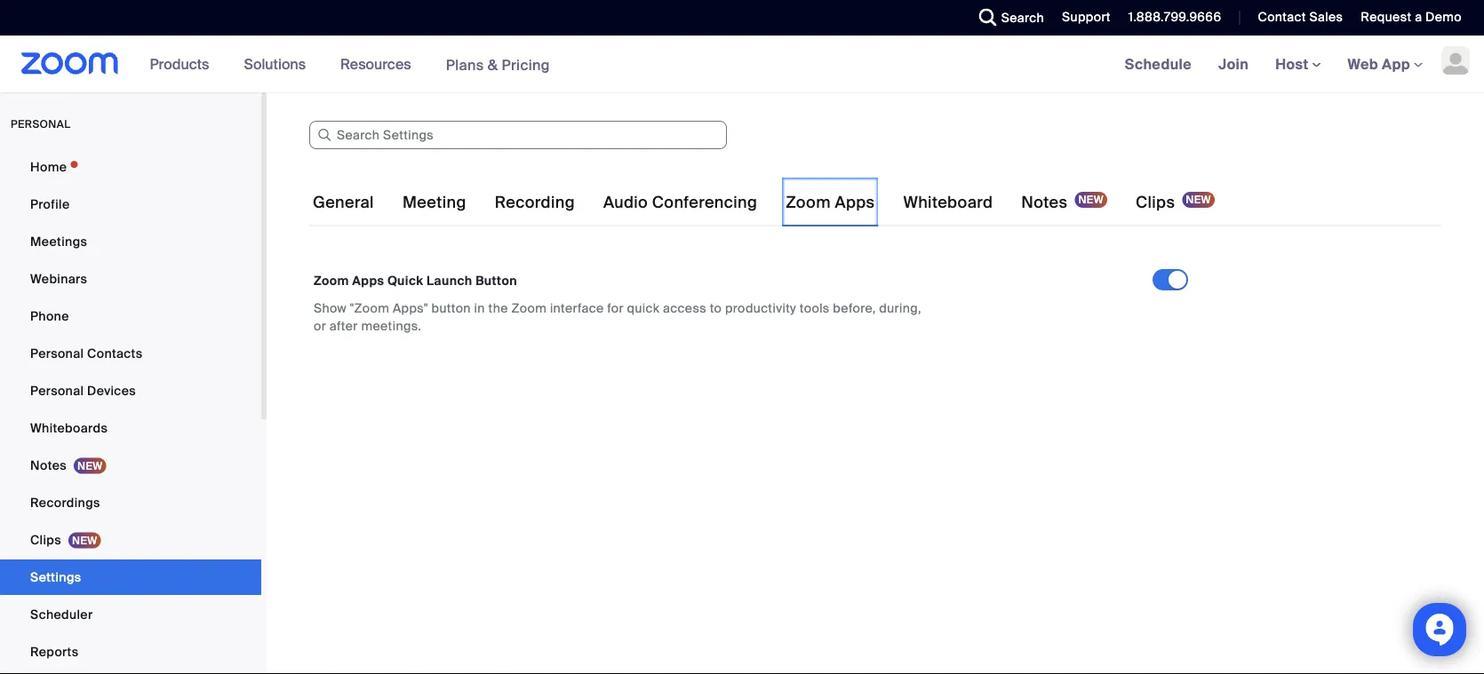 Task type: vqa. For each thing, say whether or not it's contained in the screenshot.
Web
yes



Task type: describe. For each thing, give the bounding box(es) containing it.
meetings
[[30, 233, 87, 250]]

contacts
[[87, 345, 143, 362]]

notes link
[[0, 448, 261, 483]]

request a demo
[[1361, 9, 1462, 25]]

notes inside tabs of my account settings page tab list
[[1021, 192, 1068, 213]]

resources
[[340, 55, 411, 73]]

clips inside personal menu menu
[[30, 532, 61, 548]]

zoom for zoom apps quick launch button
[[314, 272, 349, 289]]

notes inside personal menu menu
[[30, 457, 67, 474]]

request
[[1361, 9, 1412, 25]]

phone
[[30, 308, 69, 324]]

schedule link
[[1112, 36, 1205, 92]]

contact
[[1258, 9, 1306, 25]]

host button
[[1275, 55, 1321, 73]]

join
[[1219, 55, 1249, 73]]

interface
[[550, 300, 604, 316]]

meetings navigation
[[1112, 36, 1484, 94]]

apps for zoom apps
[[835, 192, 875, 213]]

1.888.799.9666
[[1129, 9, 1222, 25]]

zoom apps
[[786, 192, 875, 213]]

plans & pricing
[[446, 55, 550, 74]]

personal contacts link
[[0, 336, 261, 371]]

personal devices link
[[0, 373, 261, 409]]

before,
[[833, 300, 876, 316]]

whiteboards
[[30, 420, 108, 436]]

personal
[[11, 117, 71, 131]]

personal for personal devices
[[30, 383, 84, 399]]

scheduler link
[[0, 597, 261, 633]]

launch
[[427, 272, 472, 289]]

zoom for zoom apps
[[786, 192, 831, 213]]

sales
[[1310, 9, 1343, 25]]

zoom apps quick launch button
[[314, 272, 517, 289]]

access
[[663, 300, 706, 316]]

demo
[[1426, 9, 1462, 25]]

products
[[150, 55, 209, 73]]

button
[[476, 272, 517, 289]]

after
[[330, 318, 358, 334]]

audio conferencing
[[603, 192, 757, 213]]

webinars link
[[0, 261, 261, 297]]

meetings.
[[361, 318, 421, 334]]

audio
[[603, 192, 648, 213]]

meeting
[[403, 192, 466, 213]]

recordings link
[[0, 485, 261, 521]]

products button
[[150, 36, 217, 92]]

web app
[[1348, 55, 1410, 73]]

tools
[[800, 300, 830, 316]]

join link
[[1205, 36, 1262, 92]]

resources button
[[340, 36, 419, 92]]



Task type: locate. For each thing, give the bounding box(es) containing it.
1 vertical spatial clips
[[30, 532, 61, 548]]

host
[[1275, 55, 1312, 73]]

recording
[[495, 192, 575, 213]]

banner
[[0, 36, 1484, 94]]

2 horizontal spatial zoom
[[786, 192, 831, 213]]

the
[[488, 300, 508, 316]]

0 horizontal spatial clips
[[30, 532, 61, 548]]

support
[[1062, 9, 1111, 25]]

banner containing products
[[0, 36, 1484, 94]]

home
[[30, 159, 67, 175]]

zoom inside show "zoom apps" button in the zoom interface for quick access to productivity tools before, during, or after meetings.
[[511, 300, 547, 316]]

personal devices
[[30, 383, 136, 399]]

1 horizontal spatial zoom
[[511, 300, 547, 316]]

show "zoom apps" button in the zoom interface for quick access to productivity tools before, during, or after meetings.
[[314, 300, 921, 334]]

productivity
[[725, 300, 796, 316]]

apps"
[[393, 300, 428, 316]]

apps
[[835, 192, 875, 213], [352, 272, 384, 289]]

conferencing
[[652, 192, 757, 213]]

clips inside tabs of my account settings page tab list
[[1136, 192, 1175, 213]]

0 vertical spatial notes
[[1021, 192, 1068, 213]]

settings link
[[0, 560, 261, 595]]

zoom inside tabs of my account settings page tab list
[[786, 192, 831, 213]]

scheduler
[[30, 607, 93, 623]]

plans & pricing link
[[446, 55, 550, 74], [446, 55, 550, 74]]

meetings link
[[0, 224, 261, 260]]

app
[[1382, 55, 1410, 73]]

1 horizontal spatial notes
[[1021, 192, 1068, 213]]

whiteboards link
[[0, 411, 261, 446]]

0 horizontal spatial apps
[[352, 272, 384, 289]]

1.888.799.9666 button
[[1115, 0, 1226, 36], [1129, 9, 1222, 25]]

personal menu menu
[[0, 149, 261, 672]]

profile
[[30, 196, 70, 212]]

profile picture image
[[1442, 46, 1470, 75]]

apps for zoom apps quick launch button
[[352, 272, 384, 289]]

support link
[[1049, 0, 1115, 36], [1062, 9, 1111, 25]]

tabs of my account settings page tab list
[[309, 178, 1218, 228]]

or
[[314, 318, 326, 334]]

1 vertical spatial zoom
[[314, 272, 349, 289]]

1 horizontal spatial clips
[[1136, 192, 1175, 213]]

zoom
[[786, 192, 831, 213], [314, 272, 349, 289], [511, 300, 547, 316]]

to
[[710, 300, 722, 316]]

2 vertical spatial zoom
[[511, 300, 547, 316]]

general
[[313, 192, 374, 213]]

web
[[1348, 55, 1378, 73]]

quick
[[387, 272, 423, 289]]

home link
[[0, 149, 261, 185]]

pricing
[[502, 55, 550, 74]]

personal for personal contacts
[[30, 345, 84, 362]]

during,
[[879, 300, 921, 316]]

contact sales
[[1258, 9, 1343, 25]]

recordings
[[30, 495, 100, 511]]

apps inside tabs of my account settings page tab list
[[835, 192, 875, 213]]

0 vertical spatial personal
[[30, 345, 84, 362]]

in
[[474, 300, 485, 316]]

button
[[432, 300, 471, 316]]

solutions
[[244, 55, 306, 73]]

request a demo link
[[1348, 0, 1484, 36], [1361, 9, 1462, 25]]

2 personal from the top
[[30, 383, 84, 399]]

personal contacts
[[30, 345, 143, 362]]

notes
[[1021, 192, 1068, 213], [30, 457, 67, 474]]

for
[[607, 300, 624, 316]]

Search Settings text field
[[309, 121, 727, 149]]

"zoom
[[350, 300, 389, 316]]

product information navigation
[[137, 36, 563, 94]]

0 horizontal spatial notes
[[30, 457, 67, 474]]

1 horizontal spatial apps
[[835, 192, 875, 213]]

settings
[[30, 569, 81, 586]]

0 vertical spatial clips
[[1136, 192, 1175, 213]]

1 vertical spatial apps
[[352, 272, 384, 289]]

0 vertical spatial zoom
[[786, 192, 831, 213]]

0 vertical spatial apps
[[835, 192, 875, 213]]

webinars
[[30, 271, 87, 287]]

reports link
[[0, 635, 261, 670]]

0 horizontal spatial zoom
[[314, 272, 349, 289]]

1 personal from the top
[[30, 345, 84, 362]]

show
[[314, 300, 347, 316]]

contact sales link
[[1245, 0, 1348, 36], [1258, 9, 1343, 25]]

search
[[1001, 9, 1044, 26]]

clips
[[1136, 192, 1175, 213], [30, 532, 61, 548]]

&
[[488, 55, 498, 74]]

a
[[1415, 9, 1422, 25]]

personal
[[30, 345, 84, 362], [30, 383, 84, 399]]

zoom logo image
[[21, 52, 119, 75]]

search button
[[966, 0, 1049, 36]]

schedule
[[1125, 55, 1192, 73]]

personal down the phone on the left top
[[30, 345, 84, 362]]

whiteboard
[[903, 192, 993, 213]]

reports
[[30, 644, 79, 660]]

phone link
[[0, 299, 261, 334]]

solutions button
[[244, 36, 314, 92]]

plans
[[446, 55, 484, 74]]

personal up whiteboards
[[30, 383, 84, 399]]

web app button
[[1348, 55, 1423, 73]]

clips link
[[0, 523, 261, 558]]

profile link
[[0, 187, 261, 222]]

1 vertical spatial notes
[[30, 457, 67, 474]]

quick
[[627, 300, 660, 316]]

1 vertical spatial personal
[[30, 383, 84, 399]]

devices
[[87, 383, 136, 399]]



